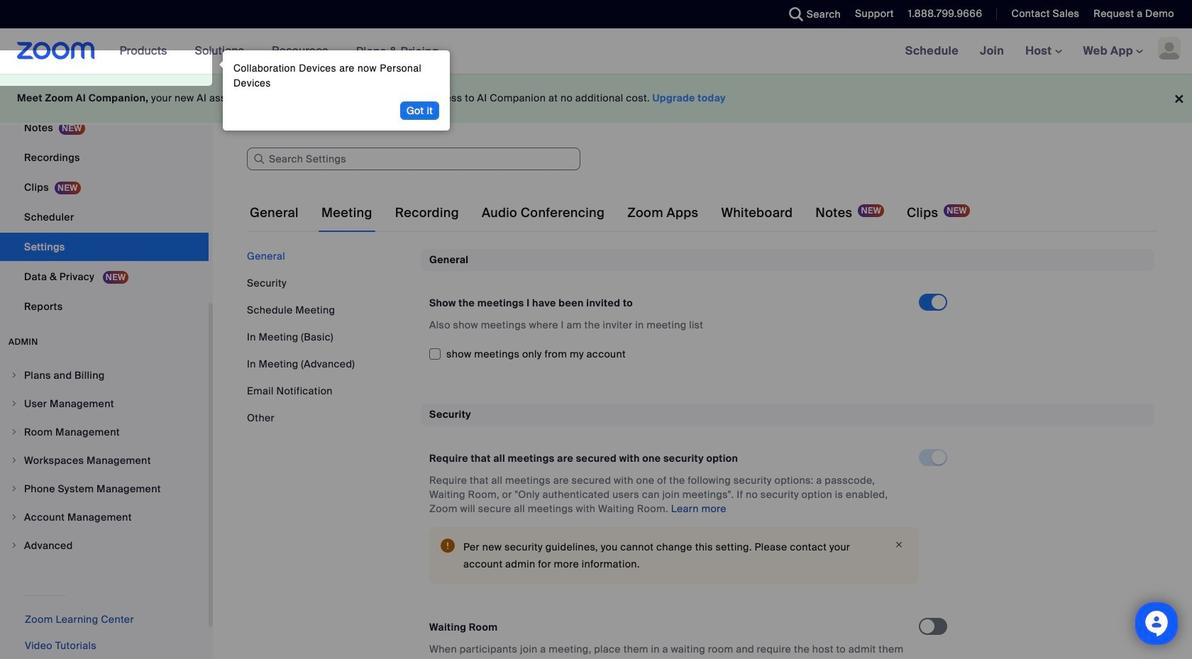 Task type: describe. For each thing, give the bounding box(es) containing it.
product information navigation
[[109, 28, 450, 75]]

meetings navigation
[[895, 28, 1193, 75]]



Task type: locate. For each thing, give the bounding box(es) containing it.
footer
[[0, 74, 1193, 123]]

chat with bot image
[[1144, 611, 1170, 640]]

dialog
[[216, 50, 450, 131]]

banner
[[0, 28, 1193, 75]]



Task type: vqa. For each thing, say whether or not it's contained in the screenshot.
the middle of
no



